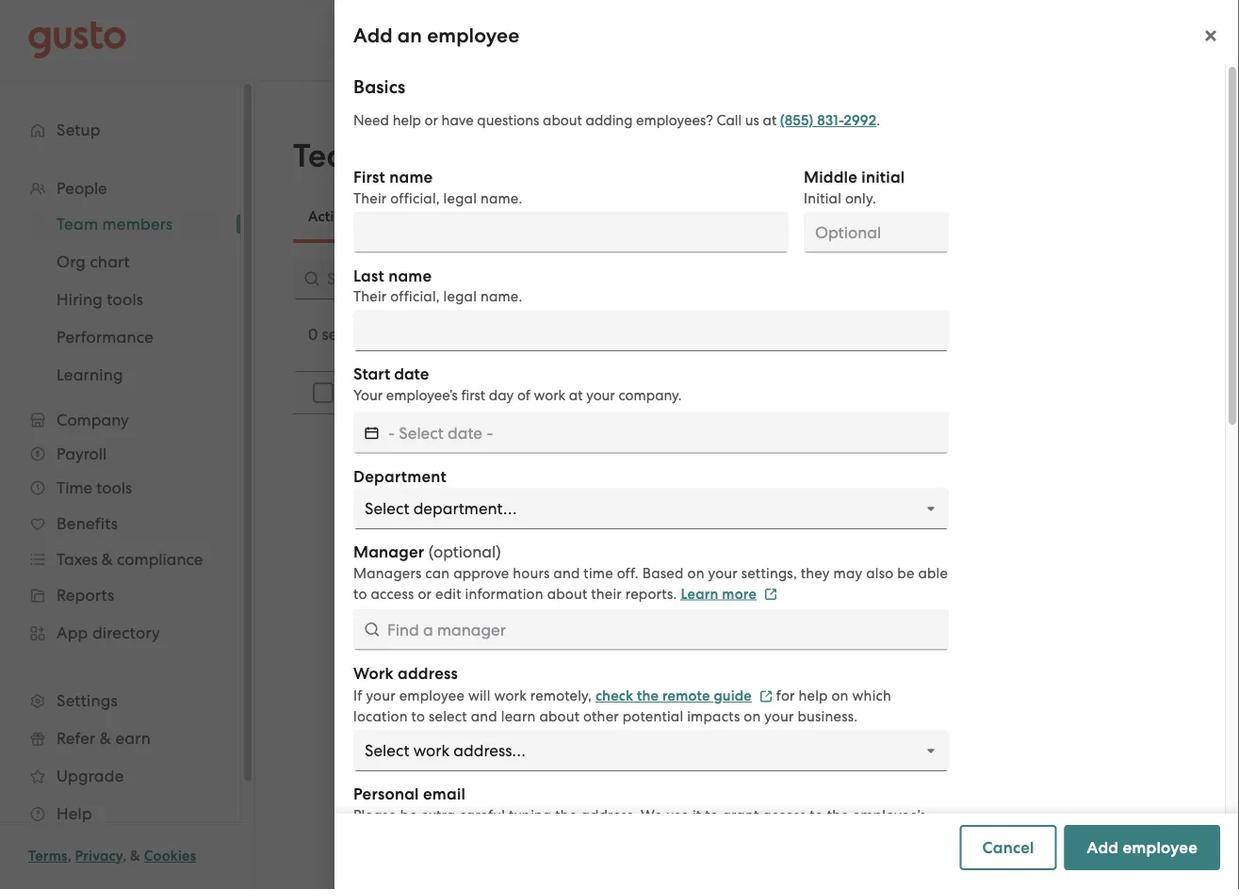 Task type: describe. For each thing, give the bounding box(es) containing it.
cancel button
[[960, 826, 1057, 871]]

found
[[793, 586, 837, 605]]

official, for last name
[[390, 288, 440, 305]]

able
[[918, 565, 948, 582]]

employee for your
[[399, 688, 465, 705]]

employee's inside start date your employee's first day of work at your company.
[[386, 387, 458, 403]]

onboarding button
[[365, 194, 477, 239]]

0 selected status
[[308, 325, 384, 344]]

your inside start date your employee's first day of work at your company.
[[586, 387, 615, 403]]

grant
[[723, 807, 759, 824]]

address
[[398, 664, 458, 683]]

work
[[353, 664, 394, 683]]

start date your employee's first day of work at your company.
[[353, 365, 682, 403]]

location
[[353, 709, 408, 725]]

email
[[423, 785, 466, 805]]

legal for last name
[[444, 288, 477, 305]]

2 , from the left
[[123, 848, 127, 865]]

(855) 831-2992 link
[[780, 112, 877, 129]]

day
[[489, 387, 514, 403]]

active
[[308, 208, 350, 225]]

last
[[353, 266, 384, 286]]

opens in a new tab image for check the remote guide
[[760, 690, 773, 703]]

extra
[[421, 807, 456, 824]]

Last name field
[[353, 310, 949, 352]]

your inside for help on which location to select and learn about other potential impacts on your business.
[[765, 709, 794, 725]]

2 horizontal spatial the
[[827, 807, 849, 824]]

call
[[717, 112, 742, 129]]

cookies button
[[144, 846, 196, 868]]

questions
[[477, 112, 540, 129]]

check the remote guide link
[[596, 688, 773, 705]]

opens in a new tab image for learn more
[[764, 588, 778, 601]]

(optional)
[[429, 543, 501, 562]]

approve
[[454, 565, 509, 582]]

and inside managers can approve hours and time off. based on your settings, they may also be able to access or edit information about their reports.
[[554, 565, 580, 582]]

be inside personal email please be extra careful typing the address. we use it to grant access to the employee's sensitive information.
[[400, 807, 418, 824]]

Select all rows on this page checkbox
[[303, 372, 344, 414]]

candidates button
[[477, 194, 585, 239]]

active button
[[293, 194, 365, 239]]

no
[[711, 586, 733, 605]]

potential
[[623, 709, 684, 725]]

an
[[398, 24, 422, 48]]

can
[[425, 565, 450, 582]]

work address
[[353, 664, 458, 683]]

which
[[853, 688, 892, 705]]

name for first name
[[389, 168, 433, 187]]

privacy
[[75, 848, 123, 865]]

middle
[[804, 168, 858, 187]]

(855)
[[780, 112, 814, 129]]

sensitive
[[353, 826, 410, 843]]

will
[[468, 688, 491, 705]]

Start date field
[[388, 412, 949, 454]]

at inside start date your employee's first day of work at your company.
[[569, 387, 583, 403]]

business.
[[798, 709, 858, 725]]

at inside 'need help or have questions about adding employees? call us at (855) 831-2992 .'
[[763, 112, 777, 129]]

guide
[[714, 688, 752, 705]]

add for add an employee
[[353, 24, 393, 48]]

reports.
[[626, 586, 677, 602]]

to inside for help on which location to select and learn about other potential impacts on your business.
[[412, 709, 425, 725]]

department inside button
[[522, 383, 613, 402]]

1 , from the left
[[68, 848, 71, 865]]

check the remote guide
[[596, 688, 752, 705]]

Search people... field
[[293, 258, 746, 300]]

dismissed button
[[699, 194, 796, 239]]

personal
[[353, 785, 419, 805]]

calendar outline image
[[365, 424, 379, 443]]

0
[[308, 325, 318, 344]]

remote
[[663, 688, 710, 705]]

they
[[801, 565, 830, 582]]

name. for first name
[[481, 190, 523, 206]]

time
[[584, 565, 613, 582]]

we
[[641, 807, 663, 824]]

learn
[[501, 709, 536, 725]]

to right "grant"
[[810, 807, 824, 824]]

start
[[353, 365, 390, 384]]

employee inside add employee button
[[1123, 838, 1198, 858]]

only.
[[845, 190, 877, 206]]

more
[[722, 586, 757, 603]]

careful
[[459, 807, 505, 824]]

employees?
[[636, 112, 713, 129]]

help for potential
[[799, 688, 828, 705]]

dismissed
[[715, 208, 781, 225]]

name
[[366, 383, 411, 402]]

name for last name
[[388, 266, 432, 286]]

last name their official, legal name.
[[353, 266, 523, 305]]

official, for first name
[[390, 190, 440, 206]]

access inside personal email please be extra careful typing the address. we use it to grant access to the employee's sensitive information.
[[763, 807, 806, 824]]

edit
[[436, 586, 462, 602]]

terms , privacy , & cookies
[[28, 848, 196, 865]]

legal for first name
[[444, 190, 477, 206]]

cookies
[[144, 848, 196, 865]]

work inside start date your employee's first day of work at your company.
[[534, 387, 566, 403]]

2 vertical spatial on
[[744, 709, 761, 725]]

1 horizontal spatial the
[[637, 688, 659, 705]]

employee's inside personal email please be extra careful typing the address. we use it to grant access to the employee's sensitive information.
[[853, 807, 926, 824]]

onboarding
[[380, 208, 462, 225]]

it
[[693, 807, 702, 824]]

privacy link
[[75, 848, 123, 865]]

add employee button
[[1065, 826, 1221, 871]]

basics
[[353, 76, 406, 98]]



Task type: locate. For each thing, give the bounding box(es) containing it.
terms link
[[28, 848, 68, 865]]

or inside 'need help or have questions about adding employees? call us at (855) 831-2992 .'
[[425, 112, 438, 129]]

opens in a new tab image inside the check the remote guide link
[[760, 690, 773, 703]]

1 horizontal spatial at
[[763, 112, 777, 129]]

1 horizontal spatial department
[[522, 383, 613, 402]]

add an employee
[[353, 24, 520, 48]]

may
[[834, 565, 863, 582]]

help for (855)
[[393, 112, 421, 129]]

name right last
[[388, 266, 432, 286]]

on down the guide
[[744, 709, 761, 725]]

0 horizontal spatial department
[[353, 467, 447, 486]]

0 horizontal spatial the
[[556, 807, 577, 824]]

0 horizontal spatial ,
[[68, 848, 71, 865]]

people
[[737, 586, 789, 605]]

team members
[[293, 137, 521, 175]]

add employee
[[1087, 838, 1198, 858]]

add for add employee
[[1087, 838, 1119, 858]]

on up learn at the right bottom
[[688, 565, 705, 582]]

work up the learn
[[494, 688, 527, 705]]

1 horizontal spatial be
[[898, 565, 915, 582]]

help
[[393, 112, 421, 129], [799, 688, 828, 705]]

managers
[[353, 565, 422, 582]]

0 vertical spatial official,
[[390, 190, 440, 206]]

about inside 'need help or have questions about adding employees? call us at (855) 831-2992 .'
[[543, 112, 582, 129]]

0 vertical spatial and
[[554, 565, 580, 582]]

,
[[68, 848, 71, 865], [123, 848, 127, 865]]

your up learn more
[[708, 565, 738, 582]]

be left extra
[[400, 807, 418, 824]]

date
[[394, 365, 429, 384]]

1 vertical spatial official,
[[390, 288, 440, 305]]

1 official, from the top
[[390, 190, 440, 206]]

based
[[643, 565, 684, 582]]

department right day
[[522, 383, 613, 402]]

opens in a new tab image down settings,
[[764, 588, 778, 601]]

their for first
[[353, 190, 387, 206]]

legal inside last name their official, legal name.
[[444, 288, 477, 305]]

0 vertical spatial employee's
[[386, 387, 458, 403]]

employee for an
[[427, 24, 520, 48]]

1 horizontal spatial work
[[534, 387, 566, 403]]

0 vertical spatial name.
[[481, 190, 523, 206]]

1 vertical spatial opens in a new tab image
[[760, 690, 773, 703]]

your inside managers can approve hours and time off. based on your settings, they may also be able to access or edit information about their reports.
[[708, 565, 738, 582]]

0 selected
[[308, 325, 384, 344]]

2992
[[844, 112, 877, 129]]

0 vertical spatial add
[[353, 24, 393, 48]]

of
[[517, 387, 531, 403]]

name. inside last name their official, legal name.
[[481, 288, 523, 305]]

1 horizontal spatial employee's
[[853, 807, 926, 824]]

your down for
[[765, 709, 794, 725]]

and inside for help on which location to select and learn about other potential impacts on your business.
[[471, 709, 498, 725]]

0 horizontal spatial at
[[569, 387, 583, 403]]

about down time
[[547, 586, 588, 602]]

0 vertical spatial or
[[425, 112, 438, 129]]

0 horizontal spatial add
[[353, 24, 393, 48]]

First name field
[[353, 212, 789, 253]]

account menu element
[[923, 0, 1211, 80]]

learn more link
[[681, 586, 778, 603]]

1 vertical spatial employee's
[[853, 807, 926, 824]]

add inside button
[[1087, 838, 1119, 858]]

to left select on the bottom of page
[[412, 709, 425, 725]]

on
[[688, 565, 705, 582], [832, 688, 849, 705], [744, 709, 761, 725]]

learn
[[681, 586, 719, 603]]

Manager field
[[353, 609, 949, 651]]

1 vertical spatial name
[[388, 266, 432, 286]]

the
[[637, 688, 659, 705], [556, 807, 577, 824], [827, 807, 849, 824]]

or left edit
[[418, 586, 432, 602]]

1 vertical spatial name.
[[481, 288, 523, 305]]

impacts
[[687, 709, 740, 725]]

about inside for help on which location to select and learn about other potential impacts on your business.
[[540, 709, 580, 725]]

and left time
[[554, 565, 580, 582]]

0 vertical spatial on
[[688, 565, 705, 582]]

official, inside first name their official, legal name.
[[390, 190, 440, 206]]

legal
[[444, 190, 477, 206], [444, 288, 477, 305]]

name button
[[354, 373, 509, 413]]

manager
[[353, 543, 425, 562]]

0 vertical spatial their
[[353, 190, 387, 206]]

legal inside first name their official, legal name.
[[444, 190, 477, 206]]

1 horizontal spatial help
[[799, 688, 828, 705]]

1 vertical spatial help
[[799, 688, 828, 705]]

1 horizontal spatial on
[[744, 709, 761, 725]]

at right us at the right of page
[[763, 112, 777, 129]]

1 vertical spatial be
[[400, 807, 418, 824]]

2 vertical spatial employee
[[1123, 838, 1198, 858]]

first name their official, legal name.
[[353, 168, 523, 206]]

about inside managers can approve hours and time off. based on your settings, they may also be able to access or edit information about their reports.
[[547, 586, 588, 602]]

be inside managers can approve hours and time off. based on your settings, they may also be able to access or edit information about their reports.
[[898, 565, 915, 582]]

team members tab list
[[293, 190, 1202, 243]]

please
[[353, 807, 397, 824]]

help inside for help on which location to select and learn about other potential impacts on your business.
[[799, 688, 828, 705]]

us
[[745, 112, 760, 129]]

access inside managers can approve hours and time off. based on your settings, they may also be able to access or edit information about their reports.
[[371, 586, 414, 602]]

their down first
[[353, 190, 387, 206]]

to right it
[[705, 807, 719, 824]]

initial
[[804, 190, 842, 206]]

members
[[383, 137, 521, 175]]

0 horizontal spatial work
[[494, 688, 527, 705]]

also
[[866, 565, 894, 582]]

your left company. at top
[[586, 387, 615, 403]]

information.
[[414, 826, 496, 843]]

on up business. in the right bottom of the page
[[832, 688, 849, 705]]

help right need
[[393, 112, 421, 129]]

name inside first name their official, legal name.
[[389, 168, 433, 187]]

1 horizontal spatial ,
[[123, 848, 127, 865]]

name. down candidates button
[[481, 288, 523, 305]]

hours
[[513, 565, 550, 582]]

offboarding
[[600, 208, 684, 225]]

their for last
[[353, 288, 387, 305]]

name.
[[481, 190, 523, 206], [481, 288, 523, 305]]

0 horizontal spatial be
[[400, 807, 418, 824]]

first
[[461, 387, 486, 403]]

opens in a new tab image left for
[[760, 690, 773, 703]]

0 vertical spatial work
[[534, 387, 566, 403]]

remotely,
[[531, 688, 592, 705]]

.
[[877, 112, 880, 129]]

1 vertical spatial work
[[494, 688, 527, 705]]

1 vertical spatial access
[[763, 807, 806, 824]]

2 name. from the top
[[481, 288, 523, 305]]

about down remotely,
[[540, 709, 580, 725]]

selected
[[322, 325, 384, 344]]

your up location
[[366, 688, 396, 705]]

0 horizontal spatial access
[[371, 586, 414, 602]]

for
[[777, 688, 795, 705]]

at right of
[[569, 387, 583, 403]]

be
[[898, 565, 915, 582], [400, 807, 418, 824]]

1 vertical spatial employee
[[399, 688, 465, 705]]

help up business. in the right bottom of the page
[[799, 688, 828, 705]]

official, up onboarding
[[390, 190, 440, 206]]

name. for last name
[[481, 288, 523, 305]]

their inside first name their official, legal name.
[[353, 190, 387, 206]]

official, inside last name their official, legal name.
[[390, 288, 440, 305]]

initial
[[862, 168, 905, 187]]

0 horizontal spatial on
[[688, 565, 705, 582]]

information
[[465, 586, 544, 602]]

access down managers
[[371, 586, 414, 602]]

0 vertical spatial about
[[543, 112, 582, 129]]

0 vertical spatial legal
[[444, 190, 477, 206]]

0 vertical spatial at
[[763, 112, 777, 129]]

&
[[130, 848, 140, 865]]

personal email please be extra careful typing the address. we use it to grant access to the employee's sensitive information.
[[353, 785, 926, 843]]

be right also at the right bottom of page
[[898, 565, 915, 582]]

employee
[[427, 24, 520, 48], [399, 688, 465, 705], [1123, 838, 1198, 858]]

legal down the members
[[444, 190, 477, 206]]

1 vertical spatial on
[[832, 688, 849, 705]]

2 their from the top
[[353, 288, 387, 305]]

1 vertical spatial or
[[418, 586, 432, 602]]

0 horizontal spatial help
[[393, 112, 421, 129]]

managers can approve hours and time off. based on your settings, they may also be able to access or edit information about their reports.
[[353, 565, 948, 602]]

or left have
[[425, 112, 438, 129]]

1 vertical spatial at
[[569, 387, 583, 403]]

831-
[[817, 112, 844, 129]]

opens in a new tab image inside "learn more" link
[[764, 588, 778, 601]]

0 vertical spatial opens in a new tab image
[[764, 588, 778, 601]]

department down calendar outline 'image'
[[353, 467, 447, 486]]

address.
[[581, 807, 637, 824]]

department button
[[511, 373, 742, 413]]

name. up the candidates
[[481, 190, 523, 206]]

1 vertical spatial their
[[353, 288, 387, 305]]

2 horizontal spatial on
[[832, 688, 849, 705]]

their
[[591, 586, 622, 602]]

middle initial initial only.
[[804, 168, 905, 206]]

name
[[389, 168, 433, 187], [388, 266, 432, 286]]

0 vertical spatial department
[[522, 383, 613, 402]]

1 vertical spatial about
[[547, 586, 588, 602]]

adding
[[586, 112, 633, 129]]

0 horizontal spatial and
[[471, 709, 498, 725]]

0 vertical spatial be
[[898, 565, 915, 582]]

1 horizontal spatial and
[[554, 565, 580, 582]]

cancel
[[983, 838, 1035, 858]]

access right "grant"
[[763, 807, 806, 824]]

add a team member drawer dialog
[[335, 0, 1240, 890]]

settings,
[[742, 565, 797, 582]]

if
[[353, 688, 363, 705]]

have
[[442, 112, 474, 129]]

work
[[534, 387, 566, 403], [494, 688, 527, 705]]

to down managers
[[353, 586, 367, 602]]

legal down onboarding
[[444, 288, 477, 305]]

manager (optional)
[[353, 543, 501, 562]]

Middle initial field
[[804, 212, 949, 253]]

terms
[[28, 848, 68, 865]]

employee's
[[386, 387, 458, 403], [853, 807, 926, 824]]

to inside managers can approve hours and time off. based on your settings, they may also be able to access or edit information about their reports.
[[353, 586, 367, 602]]

1 horizontal spatial add
[[1087, 838, 1119, 858]]

official,
[[390, 190, 440, 206], [390, 288, 440, 305]]

0 horizontal spatial employee's
[[386, 387, 458, 403]]

use
[[666, 807, 689, 824]]

learn more
[[681, 586, 757, 603]]

candidates
[[492, 208, 570, 225]]

0 vertical spatial access
[[371, 586, 414, 602]]

their inside last name their official, legal name.
[[353, 288, 387, 305]]

1 vertical spatial legal
[[444, 288, 477, 305]]

1 horizontal spatial access
[[763, 807, 806, 824]]

1 vertical spatial department
[[353, 467, 447, 486]]

other
[[584, 709, 619, 725]]

and
[[554, 565, 580, 582], [471, 709, 498, 725]]

about left adding
[[543, 112, 582, 129]]

and down will
[[471, 709, 498, 725]]

, left &
[[123, 848, 127, 865]]

name up onboarding
[[389, 168, 433, 187]]

department inside add a team member drawer dialog
[[353, 467, 447, 486]]

for help on which location to select and learn about other potential impacts on your business.
[[353, 688, 892, 725]]

or inside managers can approve hours and time off. based on your settings, they may also be able to access or edit information about their reports.
[[418, 586, 432, 602]]

typing
[[509, 807, 552, 824]]

2 vertical spatial about
[[540, 709, 580, 725]]

their down last
[[353, 288, 387, 305]]

on inside managers can approve hours and time off. based on your settings, they may also be able to access or edit information about their reports.
[[688, 565, 705, 582]]

work right of
[[534, 387, 566, 403]]

2 official, from the top
[[390, 288, 440, 305]]

company.
[[619, 387, 682, 403]]

check
[[596, 688, 634, 705]]

home image
[[28, 21, 126, 59]]

help inside 'need help or have questions about adding employees? call us at (855) 831-2992 .'
[[393, 112, 421, 129]]

opens in a new tab image
[[764, 588, 778, 601], [760, 690, 773, 703]]

1 legal from the top
[[444, 190, 477, 206]]

1 vertical spatial add
[[1087, 838, 1119, 858]]

, left privacy
[[68, 848, 71, 865]]

name inside last name their official, legal name.
[[388, 266, 432, 286]]

1 vertical spatial and
[[471, 709, 498, 725]]

0 vertical spatial help
[[393, 112, 421, 129]]

2 legal from the top
[[444, 288, 477, 305]]

0 vertical spatial name
[[389, 168, 433, 187]]

official, up date on the top of page
[[390, 288, 440, 305]]

name. inside first name their official, legal name.
[[481, 190, 523, 206]]

your
[[586, 387, 615, 403], [708, 565, 738, 582], [366, 688, 396, 705], [765, 709, 794, 725]]

1 name. from the top
[[481, 190, 523, 206]]

1 their from the top
[[353, 190, 387, 206]]

first
[[353, 168, 385, 187]]

your
[[353, 387, 383, 403]]

0 vertical spatial employee
[[427, 24, 520, 48]]



Task type: vqa. For each thing, say whether or not it's contained in the screenshot.
Their
yes



